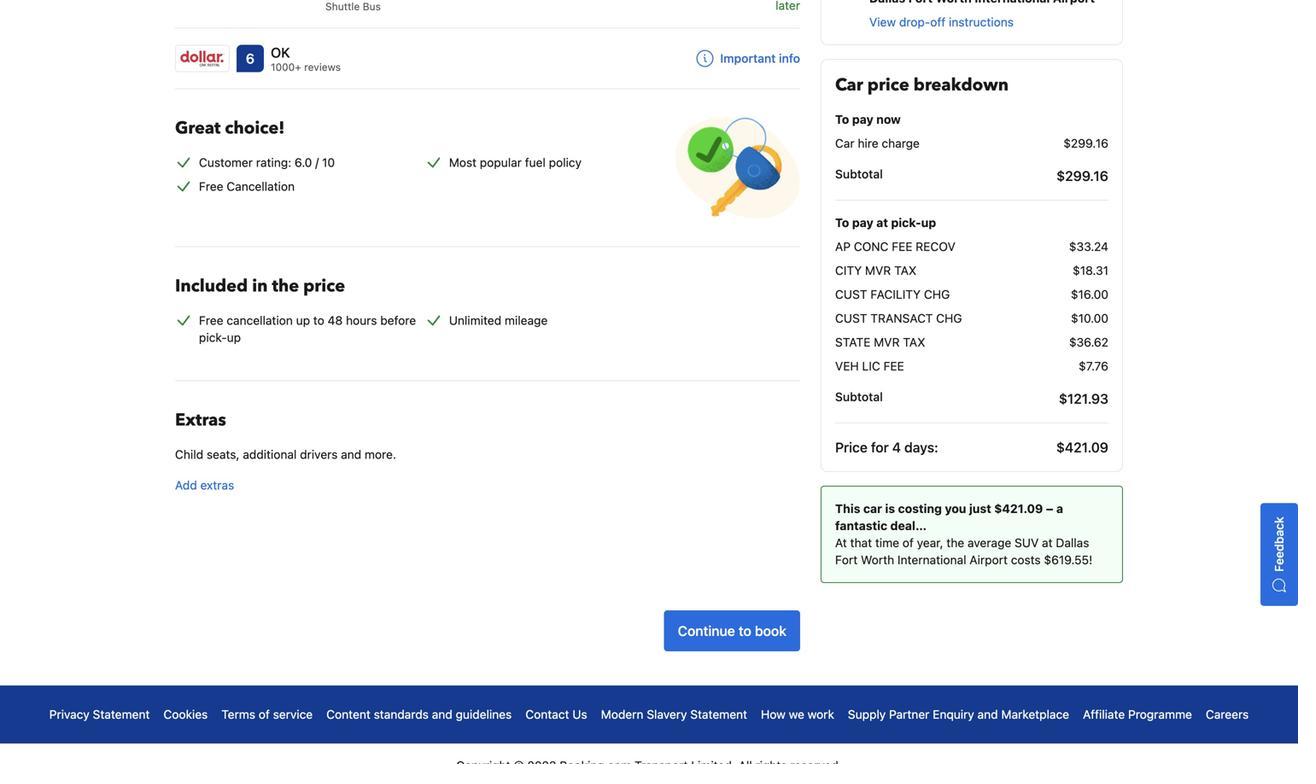 Task type: vqa. For each thing, say whether or not it's contained in the screenshot.
LIC
yes



Task type: locate. For each thing, give the bounding box(es) containing it.
pick- up ap conc fee recov
[[892, 216, 922, 230]]

add extras button
[[175, 477, 801, 494]]

pay up "conc"
[[853, 216, 874, 230]]

1 vertical spatial $421.09
[[995, 502, 1044, 516]]

1 vertical spatial at
[[1043, 536, 1053, 550]]

10
[[322, 155, 335, 169]]

0 horizontal spatial up
[[227, 331, 241, 345]]

2 horizontal spatial up
[[922, 216, 937, 230]]

1 cust from the top
[[836, 288, 868, 302]]

in
[[252, 275, 268, 298]]

0 vertical spatial the
[[272, 275, 299, 298]]

extras
[[175, 409, 226, 432]]

affiliate
[[1084, 708, 1126, 722]]

1 vertical spatial cust
[[836, 311, 868, 326]]

1 horizontal spatial statement
[[691, 708, 748, 722]]

content standards and guidelines
[[327, 708, 512, 722]]

0 vertical spatial of
[[903, 536, 914, 550]]

worth
[[861, 553, 895, 567]]

1 to from the top
[[836, 112, 850, 126]]

price up 48
[[303, 275, 345, 298]]

0 vertical spatial free
[[199, 179, 223, 193]]

0 vertical spatial at
[[877, 216, 889, 230]]

up left 48
[[296, 314, 310, 328]]

of inside footer
[[259, 708, 270, 722]]

1 horizontal spatial the
[[947, 536, 965, 550]]

hours
[[346, 314, 377, 328]]

2 free from the top
[[199, 314, 223, 328]]

veh
[[836, 359, 859, 373]]

suv
[[1015, 536, 1039, 550]]

0 horizontal spatial to
[[313, 314, 325, 328]]

affiliate programme link
[[1084, 707, 1193, 724]]

at up "conc"
[[877, 216, 889, 230]]

and left more.
[[341, 448, 362, 462]]

car left hire
[[836, 136, 855, 150]]

mvr down cust transact chg
[[874, 335, 900, 349]]

fee right lic
[[884, 359, 905, 373]]

to pay now
[[836, 112, 901, 126]]

1 vertical spatial pick-
[[199, 331, 227, 345]]

that
[[851, 536, 873, 550]]

to left 48
[[313, 314, 325, 328]]

city
[[836, 264, 862, 278]]

1 vertical spatial tax
[[903, 335, 926, 349]]

1 vertical spatial to
[[836, 216, 850, 230]]

footer
[[0, 686, 1299, 765]]

the
[[272, 275, 299, 298], [947, 536, 965, 550]]

terms
[[222, 708, 256, 722]]

privacy statement
[[49, 708, 150, 722]]

time
[[876, 536, 900, 550]]

how we work link
[[761, 707, 835, 724]]

car
[[836, 73, 864, 97], [836, 136, 855, 150]]

important info button
[[697, 50, 801, 67]]

unlimited
[[449, 314, 502, 328]]

product card group
[[175, 0, 821, 75]]

2 cust from the top
[[836, 311, 868, 326]]

how we work
[[761, 708, 835, 722]]

1 vertical spatial $299.16
[[1057, 168, 1109, 184]]

free down included
[[199, 314, 223, 328]]

conc
[[854, 240, 889, 254]]

cookies
[[164, 708, 208, 722]]

fee down to pay at pick-up
[[892, 240, 913, 254]]

statement right slavery
[[691, 708, 748, 722]]

2 car from the top
[[836, 136, 855, 150]]

1 vertical spatial of
[[259, 708, 270, 722]]

1 horizontal spatial pick-
[[892, 216, 922, 230]]

state mvr tax
[[836, 335, 926, 349]]

policy
[[549, 155, 582, 169]]

before
[[380, 314, 416, 328]]

subtotal for $121.93
[[836, 390, 883, 404]]

mvr down "conc"
[[866, 264, 892, 278]]

up
[[922, 216, 937, 230], [296, 314, 310, 328], [227, 331, 241, 345]]

pick- down the cancellation
[[199, 331, 227, 345]]

we
[[789, 708, 805, 722]]

1 vertical spatial fee
[[884, 359, 905, 373]]

$7.76
[[1079, 359, 1109, 373]]

0 vertical spatial $299.16
[[1064, 136, 1109, 150]]

days:
[[905, 440, 939, 456]]

free inside free cancellation up to 48 hours before pick-up
[[199, 314, 223, 328]]

supply partner enquiry and marketplace
[[848, 708, 1070, 722]]

mvr for city
[[866, 264, 892, 278]]

0 vertical spatial car
[[836, 73, 864, 97]]

supplied by dollar image
[[176, 46, 229, 71]]

1 horizontal spatial up
[[296, 314, 310, 328]]

tax for state mvr tax
[[903, 335, 926, 349]]

veh lic fee
[[836, 359, 905, 373]]

0 horizontal spatial at
[[877, 216, 889, 230]]

and right enquiry
[[978, 708, 999, 722]]

2 pay from the top
[[853, 216, 874, 230]]

–
[[1047, 502, 1054, 516]]

0 horizontal spatial pick-
[[199, 331, 227, 345]]

modern slavery statement
[[601, 708, 748, 722]]

tax down transact
[[903, 335, 926, 349]]

to pay at pick-up
[[836, 216, 937, 230]]

1 horizontal spatial at
[[1043, 536, 1053, 550]]

2 subtotal from the top
[[836, 390, 883, 404]]

1 vertical spatial mvr
[[874, 335, 900, 349]]

cancellation
[[227, 179, 295, 193]]

$299.16 for subtotal
[[1057, 168, 1109, 184]]

to left book
[[739, 623, 752, 640]]

state
[[836, 335, 871, 349]]

shuttle bus
[[326, 0, 381, 12]]

breakdown
[[914, 73, 1009, 97]]

0 vertical spatial chg
[[924, 288, 950, 302]]

car price breakdown
[[836, 73, 1009, 97]]

a
[[1057, 502, 1064, 516]]

1 vertical spatial free
[[199, 314, 223, 328]]

year,
[[917, 536, 944, 550]]

costing
[[899, 502, 942, 516]]

0 horizontal spatial $421.09
[[995, 502, 1044, 516]]

0 vertical spatial to
[[313, 314, 325, 328]]

more.
[[365, 448, 396, 462]]

1 vertical spatial to
[[739, 623, 752, 640]]

1000+
[[271, 61, 301, 73]]

1 free from the top
[[199, 179, 223, 193]]

1 pay from the top
[[853, 112, 874, 126]]

0 vertical spatial pay
[[853, 112, 874, 126]]

chg right transact
[[937, 311, 963, 326]]

of inside this car is costing you just $421.09 – a fantastic deal… at that time of year, the average suv at dallas fort worth international airport costs $619.55!
[[903, 536, 914, 550]]

0 vertical spatial up
[[922, 216, 937, 230]]

supply partner enquiry and marketplace link
[[848, 707, 1070, 724]]

the inside this car is costing you just $421.09 – a fantastic deal… at that time of year, the average suv at dallas fort worth international airport costs $619.55!
[[947, 536, 965, 550]]

pay up hire
[[853, 112, 874, 126]]

0 vertical spatial tax
[[895, 264, 917, 278]]

$299.16
[[1064, 136, 1109, 150], [1057, 168, 1109, 184]]

statement right privacy
[[93, 708, 150, 722]]

free down customer
[[199, 179, 223, 193]]

of right terms
[[259, 708, 270, 722]]

0 vertical spatial fee
[[892, 240, 913, 254]]

1 vertical spatial pay
[[853, 216, 874, 230]]

view drop-off instructions button
[[870, 14, 1014, 31]]

$36.62
[[1070, 335, 1109, 349]]

guidelines
[[456, 708, 512, 722]]

popular
[[480, 155, 522, 169]]

$421.09 down $121.93
[[1057, 440, 1109, 456]]

car hire charge
[[836, 136, 920, 150]]

city mvr tax
[[836, 264, 917, 278]]

fee for lic
[[884, 359, 905, 373]]

1 car from the top
[[836, 73, 864, 97]]

terms of service
[[222, 708, 313, 722]]

1 vertical spatial subtotal
[[836, 390, 883, 404]]

1 horizontal spatial $421.09
[[1057, 440, 1109, 456]]

cust up state
[[836, 311, 868, 326]]

1 vertical spatial the
[[947, 536, 965, 550]]

car up to pay now
[[836, 73, 864, 97]]

the right year,
[[947, 536, 965, 550]]

2 statement from the left
[[691, 708, 748, 722]]

$421.09 left –
[[995, 502, 1044, 516]]

price
[[868, 73, 910, 97], [303, 275, 345, 298]]

price up now
[[868, 73, 910, 97]]

pay for $299.16
[[853, 112, 874, 126]]

and
[[341, 448, 362, 462], [432, 708, 453, 722], [978, 708, 999, 722]]

fort
[[836, 553, 858, 567]]

1 horizontal spatial of
[[903, 536, 914, 550]]

1 vertical spatial chg
[[937, 311, 963, 326]]

tax for city mvr tax
[[895, 264, 917, 278]]

unlimited mileage
[[449, 314, 548, 328]]

to up ap
[[836, 216, 850, 230]]

2 to from the top
[[836, 216, 850, 230]]

$10.00
[[1072, 311, 1109, 326]]

car for car price breakdown
[[836, 73, 864, 97]]

footer containing privacy statement
[[0, 686, 1299, 765]]

1 horizontal spatial price
[[868, 73, 910, 97]]

1 subtotal from the top
[[836, 167, 883, 181]]

1 vertical spatial price
[[303, 275, 345, 298]]

0 vertical spatial to
[[836, 112, 850, 126]]

cust down "city"
[[836, 288, 868, 302]]

0 horizontal spatial of
[[259, 708, 270, 722]]

at right suv
[[1043, 536, 1053, 550]]

subtotal down hire
[[836, 167, 883, 181]]

book
[[755, 623, 787, 640]]

partner
[[890, 708, 930, 722]]

up down the cancellation
[[227, 331, 241, 345]]

to for $299.16
[[836, 112, 850, 126]]

hire
[[858, 136, 879, 150]]

6.0
[[295, 155, 312, 169]]

child
[[175, 448, 203, 462]]

subtotal down veh lic fee
[[836, 390, 883, 404]]

ok
[[271, 44, 290, 61]]

car
[[864, 502, 883, 516]]

of down deal…
[[903, 536, 914, 550]]

0 horizontal spatial statement
[[93, 708, 150, 722]]

free
[[199, 179, 223, 193], [199, 314, 223, 328]]

price
[[836, 440, 868, 456]]

0 vertical spatial cust
[[836, 288, 868, 302]]

0 vertical spatial mvr
[[866, 264, 892, 278]]

and right standards
[[432, 708, 453, 722]]

1 vertical spatial car
[[836, 136, 855, 150]]

mileage
[[505, 314, 548, 328]]

to
[[313, 314, 325, 328], [739, 623, 752, 640]]

the right in
[[272, 275, 299, 298]]

tax up facility
[[895, 264, 917, 278]]

chg right facility
[[924, 288, 950, 302]]

this car is costing you just $421.09 – a fantastic deal… at that time of year, the average suv at dallas fort worth international airport costs $619.55!
[[836, 502, 1093, 567]]

fee
[[892, 240, 913, 254], [884, 359, 905, 373]]

privacy
[[49, 708, 90, 722]]

to up car hire charge
[[836, 112, 850, 126]]

fee for conc
[[892, 240, 913, 254]]

up up the recov
[[922, 216, 937, 230]]

0 horizontal spatial the
[[272, 275, 299, 298]]

0 vertical spatial subtotal
[[836, 167, 883, 181]]



Task type: describe. For each thing, give the bounding box(es) containing it.
subtotal for $299.16
[[836, 167, 883, 181]]

$33.24
[[1070, 240, 1109, 254]]

off
[[931, 15, 946, 29]]

how
[[761, 708, 786, 722]]

extras
[[200, 479, 234, 493]]

cancellation
[[227, 314, 293, 328]]

dallas
[[1056, 536, 1090, 550]]

seats,
[[207, 448, 240, 462]]

$121.93
[[1059, 391, 1109, 407]]

$18.31
[[1073, 264, 1109, 278]]

ok 1000+ reviews
[[271, 44, 341, 73]]

free for free cancellation up to 48 hours before pick-up
[[199, 314, 223, 328]]

0 vertical spatial $421.09
[[1057, 440, 1109, 456]]

cust for cust facility chg
[[836, 288, 868, 302]]

add
[[175, 479, 197, 493]]

info
[[779, 51, 801, 65]]

important
[[721, 51, 776, 65]]

bus
[[363, 0, 381, 12]]

service
[[273, 708, 313, 722]]

1 horizontal spatial to
[[739, 623, 752, 640]]

standards
[[374, 708, 429, 722]]

drop-
[[900, 15, 931, 29]]

to inside free cancellation up to 48 hours before pick-up
[[313, 314, 325, 328]]

price for 4 days:
[[836, 440, 939, 456]]

chg for cust transact chg
[[937, 311, 963, 326]]

you
[[945, 502, 967, 516]]

us
[[573, 708, 588, 722]]

for
[[872, 440, 889, 456]]

contact
[[526, 708, 570, 722]]

average
[[968, 536, 1012, 550]]

add extras
[[175, 479, 234, 493]]

facility
[[871, 288, 921, 302]]

this
[[836, 502, 861, 516]]

$299.16 for car hire charge
[[1064, 136, 1109, 150]]

instructions
[[949, 15, 1014, 29]]

modern
[[601, 708, 644, 722]]

enquiry
[[933, 708, 975, 722]]

feedback button
[[1261, 503, 1299, 606]]

pay for $121.93
[[853, 216, 874, 230]]

charge
[[882, 136, 920, 150]]

2 vertical spatial up
[[227, 331, 241, 345]]

continue to book link
[[665, 611, 801, 652]]

rating:
[[256, 155, 292, 169]]

just
[[970, 502, 992, 516]]

careers link
[[1206, 707, 1250, 724]]

chg for cust facility chg
[[924, 288, 950, 302]]

view drop-off instructions
[[870, 15, 1014, 29]]

customer rating 6 ok element
[[271, 42, 341, 63]]

continue
[[678, 623, 736, 640]]

great
[[175, 116, 221, 140]]

0 vertical spatial pick-
[[892, 216, 922, 230]]

cust facility chg
[[836, 288, 950, 302]]

continue to book
[[678, 623, 787, 640]]

pick- inside free cancellation up to 48 hours before pick-up
[[199, 331, 227, 345]]

0 horizontal spatial price
[[303, 275, 345, 298]]

$16.00
[[1071, 288, 1109, 302]]

deal…
[[891, 519, 927, 533]]

to for $121.93
[[836, 216, 850, 230]]

work
[[808, 708, 835, 722]]

privacy statement link
[[49, 707, 150, 724]]

included
[[175, 275, 248, 298]]

free cancellation up to 48 hours before pick-up
[[199, 314, 416, 345]]

48
[[328, 314, 343, 328]]

0 horizontal spatial and
[[341, 448, 362, 462]]

content
[[327, 708, 371, 722]]

shuttle
[[326, 0, 360, 12]]

programme
[[1129, 708, 1193, 722]]

modern slavery statement link
[[601, 707, 748, 724]]

contact us link
[[526, 707, 588, 724]]

customer
[[199, 155, 253, 169]]

0 vertical spatial price
[[868, 73, 910, 97]]

6
[[246, 50, 255, 66]]

fuel
[[525, 155, 546, 169]]

most
[[449, 155, 477, 169]]

$421.09 inside this car is costing you just $421.09 – a fantastic deal… at that time of year, the average suv at dallas fort worth international airport costs $619.55!
[[995, 502, 1044, 516]]

1 horizontal spatial and
[[432, 708, 453, 722]]

2 horizontal spatial and
[[978, 708, 999, 722]]

lic
[[863, 359, 881, 373]]

marketplace
[[1002, 708, 1070, 722]]

cust for cust transact chg
[[836, 311, 868, 326]]

airport
[[970, 553, 1008, 567]]

customer rating: 6.0 / 10
[[199, 155, 335, 169]]

ap
[[836, 240, 851, 254]]

view
[[870, 15, 896, 29]]

cookies button
[[164, 707, 208, 724]]

most popular fuel policy
[[449, 155, 582, 169]]

mvr for state
[[874, 335, 900, 349]]

choice!
[[225, 116, 285, 140]]

now
[[877, 112, 901, 126]]

1 vertical spatial up
[[296, 314, 310, 328]]

at
[[836, 536, 847, 550]]

car for car hire charge
[[836, 136, 855, 150]]

at inside this car is costing you just $421.09 – a fantastic deal… at that time of year, the average suv at dallas fort worth international airport costs $619.55!
[[1043, 536, 1053, 550]]

1 statement from the left
[[93, 708, 150, 722]]

4
[[893, 440, 902, 456]]

free for free cancellation
[[199, 179, 223, 193]]

careers
[[1206, 708, 1250, 722]]

drivers
[[300, 448, 338, 462]]

great choice!
[[175, 116, 285, 140]]



